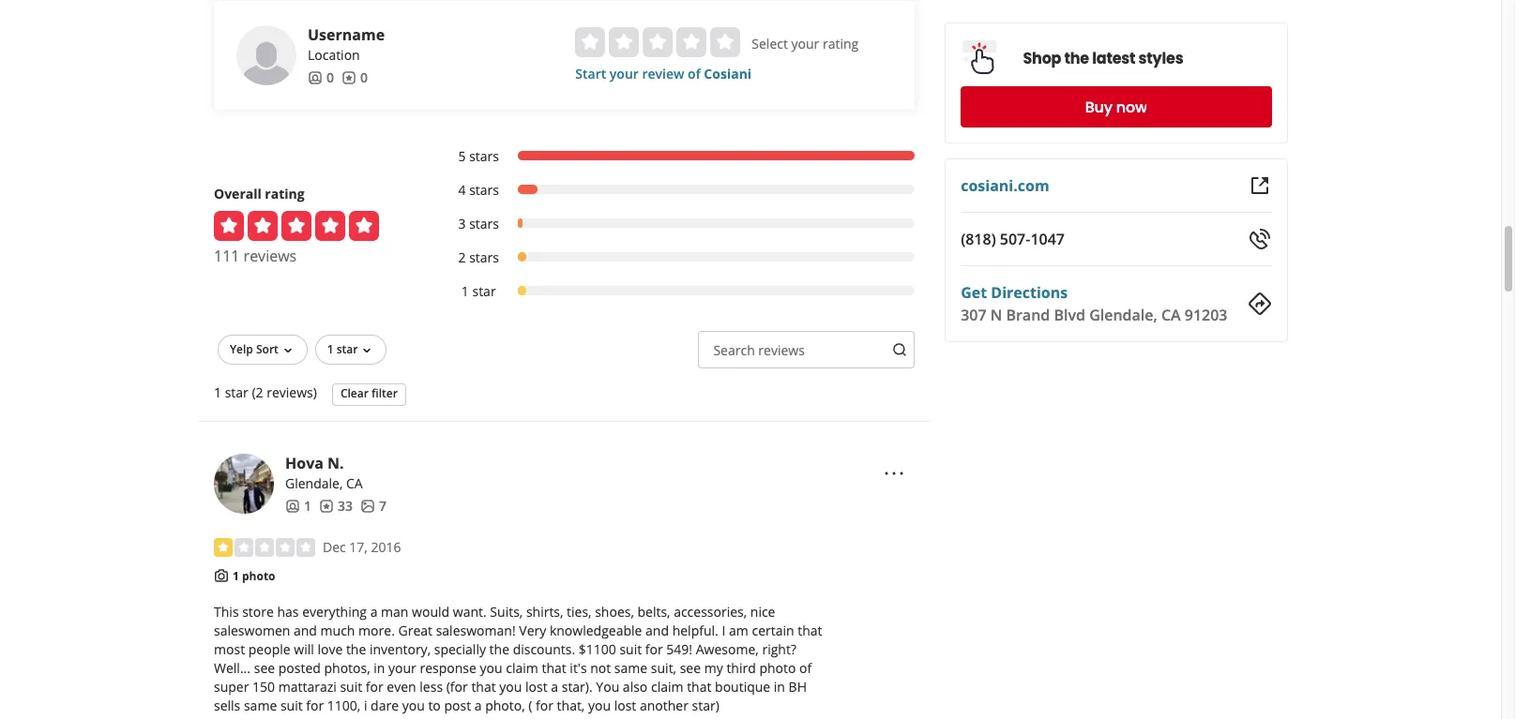 Task type: vqa. For each thing, say whether or not it's contained in the screenshot.
Hoy-Ka Thai Restaurant icon
no



Task type: describe. For each thing, give the bounding box(es) containing it.
you
[[596, 679, 620, 697]]

2 vertical spatial a
[[475, 698, 482, 715]]

1 right "16 camera v2" image
[[233, 569, 239, 585]]

filter reviews by 4 stars rating element
[[439, 181, 915, 200]]

clear
[[341, 386, 369, 402]]

buy
[[1085, 96, 1113, 118]]

yelp
[[230, 341, 253, 357]]

reviews for 111 reviews
[[244, 246, 297, 266]]

filter
[[372, 386, 398, 402]]

select
[[752, 34, 788, 52]]

posted
[[279, 660, 321, 678]]

that,
[[557, 698, 585, 715]]

this store has everything a man would want. suits, shirts, ties, shoes, belts, accessories, nice saleswomen and much more. great saleswoman! very knowledgeable and helpful. i am certain that most people will love the inventory, specially the discounts. $1100 suit for 549! awesome, right? well... see posted photos, in your response you claim that it's not same suit, see my third photo of super 150 mattarazi suit for even less (for that you lost a star). you also claim that boutique in bh sells same suit for 1100, i dare you to post a photo, ( for that, you lost another star)
[[214, 604, 823, 715]]

111 reviews
[[214, 246, 297, 266]]

n
[[991, 305, 1002, 326]]

(
[[529, 698, 533, 715]]

glendale, inside "hova n. glendale, ca"
[[285, 475, 343, 493]]

(for
[[447, 679, 468, 697]]

filter reviews by 3 stars rating element
[[439, 215, 915, 233]]

2 and from the left
[[646, 622, 669, 640]]

star).
[[562, 679, 593, 697]]

nice
[[751, 604, 776, 622]]

love
[[318, 641, 343, 659]]

n.
[[328, 453, 344, 474]]

menu image
[[883, 462, 906, 485]]

1 star (2 reviews)
[[214, 384, 317, 401]]

yelp sort button
[[218, 335, 308, 365]]

cosiani
[[704, 65, 752, 82]]

0 horizontal spatial of
[[688, 65, 701, 82]]

buy now link
[[961, 86, 1272, 128]]

2 see from the left
[[680, 660, 701, 678]]

photo,
[[485, 698, 525, 715]]

great
[[398, 622, 433, 640]]

post
[[444, 698, 471, 715]]

man
[[381, 604, 409, 622]]

rating element
[[576, 27, 741, 57]]

shirts,
[[526, 604, 564, 622]]

for down the mattarazi on the left bottom of page
[[306, 698, 324, 715]]

for up suit,
[[646, 641, 663, 659]]

my
[[705, 660, 724, 678]]

1 inside 1 star dropdown button
[[327, 341, 334, 357]]

get directions 307 n brand blvd glendale, ca 91203
[[961, 283, 1228, 326]]

star for 1 star dropdown button
[[337, 341, 358, 357]]

much
[[321, 622, 355, 640]]

your for select
[[792, 34, 820, 52]]

(818)
[[961, 229, 996, 250]]

shop the latest styles
[[1023, 47, 1184, 69]]

response
[[420, 660, 477, 678]]

stars for 3 stars
[[469, 215, 499, 233]]

awesome,
[[696, 641, 759, 659]]

photo inside this store has everything a man would want. suits, shirts, ties, shoes, belts, accessories, nice saleswomen and much more. great saleswoman! very knowledgeable and helpful. i am certain that most people will love the inventory, specially the discounts. $1100 suit for 549! awesome, right? well... see posted photos, in your response you claim that it's not same suit, see my third photo of super 150 mattarazi suit for even less (for that you lost a star). you also claim that boutique in bh sells same suit for 1100, i dare you to post a photo, ( for that, you lost another star)
[[760, 660, 796, 678]]

photo of username image
[[237, 25, 297, 85]]

more.
[[359, 622, 395, 640]]

that right certain
[[798, 622, 823, 640]]

0 horizontal spatial rating
[[265, 185, 305, 202]]

sort
[[256, 341, 279, 357]]

store
[[242, 604, 274, 622]]

search image
[[892, 343, 907, 358]]

91203
[[1185, 305, 1228, 326]]

1 horizontal spatial suit
[[340, 679, 362, 697]]

$1100
[[579, 641, 617, 659]]

discounts.
[[513, 641, 576, 659]]

16 photos v2 image
[[360, 499, 375, 514]]

you left the to
[[402, 698, 425, 715]]

3
[[459, 215, 466, 233]]

another
[[640, 698, 689, 715]]

cosiani.com link
[[961, 176, 1050, 196]]

3 stars
[[459, 215, 499, 233]]

would
[[412, 604, 450, 622]]

0 for 16 review v2 image
[[360, 68, 368, 86]]

helpful.
[[673, 622, 719, 640]]

0 vertical spatial photo
[[242, 569, 276, 585]]

16 friends v2 image
[[285, 499, 300, 514]]

2 stars
[[459, 248, 499, 266]]

that right (for
[[472, 679, 496, 697]]

overall rating
[[214, 185, 305, 202]]

to
[[428, 698, 441, 715]]

location
[[308, 46, 360, 64]]

16 chevron down v2 image
[[280, 343, 295, 358]]

24 external link v2 image
[[1249, 175, 1272, 197]]

will
[[294, 641, 314, 659]]

brand
[[1006, 305, 1050, 326]]

less
[[420, 679, 443, 697]]

you down specially
[[480, 660, 503, 678]]

0 horizontal spatial same
[[244, 698, 277, 715]]

saleswoman!
[[436, 622, 516, 640]]

overall
[[214, 185, 262, 202]]

24 phone v2 image
[[1249, 228, 1272, 251]]

0 vertical spatial rating
[[823, 34, 859, 52]]

blvd
[[1054, 305, 1086, 326]]

ca inside "hova n. glendale, ca"
[[346, 475, 363, 493]]

2
[[459, 248, 466, 266]]

buy now
[[1085, 96, 1148, 118]]

filter reviews by 5 stars rating element
[[439, 147, 915, 166]]

very
[[519, 622, 547, 640]]

33
[[338, 497, 353, 515]]

24 directions v2 image
[[1249, 293, 1272, 315]]

photos,
[[324, 660, 370, 678]]

4
[[459, 181, 466, 199]]

certain
[[752, 622, 795, 640]]

shop
[[1023, 47, 1061, 69]]

hova n. link
[[285, 453, 344, 474]]

17,
[[350, 539, 368, 556]]

cosiani.com
[[961, 176, 1050, 196]]

0 horizontal spatial the
[[346, 641, 366, 659]]

glendale, inside get directions 307 n brand blvd glendale, ca 91203
[[1089, 305, 1158, 326]]

latest
[[1092, 47, 1136, 69]]

reviews for search reviews
[[759, 341, 805, 359]]

111
[[214, 246, 240, 266]]

4 stars
[[459, 181, 499, 199]]

0 vertical spatial same
[[615, 660, 648, 678]]

not
[[591, 660, 611, 678]]

people
[[249, 641, 291, 659]]

friends element for location
[[308, 68, 334, 87]]



Task type: locate. For each thing, give the bounding box(es) containing it.
307
[[961, 305, 987, 326]]

hova
[[285, 453, 324, 474]]

lost
[[526, 679, 548, 697], [615, 698, 637, 715]]

0 horizontal spatial a
[[370, 604, 378, 622]]

1 star left 16 chevron down v2 image
[[327, 341, 358, 357]]

0 vertical spatial suit
[[620, 641, 642, 659]]

0 vertical spatial ca
[[1162, 305, 1181, 326]]

same up the also
[[615, 660, 648, 678]]

5 stars
[[459, 147, 499, 165]]

2 horizontal spatial the
[[1064, 47, 1089, 69]]

3 stars from the top
[[469, 215, 499, 233]]

your inside this store has everything a man would want. suits, shirts, ties, shoes, belts, accessories, nice saleswomen and much more. great saleswoman! very knowledgeable and helpful. i am certain that most people will love the inventory, specially the discounts. $1100 suit for 549! awesome, right? well... see posted photos, in your response you claim that it's not same suit, see my third photo of super 150 mattarazi suit for even less (for that you lost a star). you also claim that boutique in bh sells same suit for 1100, i dare you to post a photo, ( for that, you lost another star)
[[389, 660, 417, 678]]

1 inside filter reviews by 1 star rating element
[[462, 282, 469, 300]]

0 vertical spatial claim
[[506, 660, 539, 678]]

sells
[[214, 698, 241, 715]]

0 vertical spatial reviews
[[244, 246, 297, 266]]

549!
[[667, 641, 693, 659]]

0 vertical spatial 1 star
[[462, 282, 496, 300]]

your right select
[[792, 34, 820, 52]]

1047
[[1031, 229, 1065, 250]]

dare
[[371, 698, 399, 715]]

1 vertical spatial same
[[244, 698, 277, 715]]

1 horizontal spatial star
[[337, 341, 358, 357]]

1 vertical spatial of
[[800, 660, 812, 678]]

glendale, down hova n. link
[[285, 475, 343, 493]]

16 chevron down v2 image
[[360, 343, 375, 358]]

suit
[[620, 641, 642, 659], [340, 679, 362, 697], [281, 698, 303, 715]]

suit,
[[651, 660, 677, 678]]

rating up 5 star rating image
[[265, 185, 305, 202]]

ca inside get directions 307 n brand blvd glendale, ca 91203
[[1162, 305, 1181, 326]]

friends element down location
[[308, 68, 334, 87]]

5 star rating image
[[214, 211, 379, 241]]

1 right 16 friends v2 image
[[304, 497, 312, 515]]

0 vertical spatial reviews element
[[342, 68, 368, 87]]

see down 549!
[[680, 660, 701, 678]]

reviews element containing 0
[[342, 68, 368, 87]]

stars for 4 stars
[[469, 181, 499, 199]]

  text field
[[699, 331, 915, 369]]

1 see from the left
[[254, 660, 275, 678]]

your for start
[[610, 65, 639, 82]]

1 vertical spatial glendale,
[[285, 475, 343, 493]]

filter reviews by 1 star rating element
[[439, 282, 915, 301]]

2016
[[371, 539, 401, 556]]

1 vertical spatial lost
[[615, 698, 637, 715]]

1 vertical spatial rating
[[265, 185, 305, 202]]

suit down photos,
[[340, 679, 362, 697]]

1 horizontal spatial rating
[[823, 34, 859, 52]]

1 vertical spatial in
[[774, 679, 786, 697]]

2 stars from the top
[[469, 181, 499, 199]]

for up i
[[366, 679, 384, 697]]

reviews right "search"
[[759, 341, 805, 359]]

star for filter reviews by 1 star rating element
[[473, 282, 496, 300]]

the down the saleswoman!
[[490, 641, 510, 659]]

well...
[[214, 660, 251, 678]]

a up more.
[[370, 604, 378, 622]]

see up "150"
[[254, 660, 275, 678]]

1 left (2
[[214, 384, 222, 401]]

reviews element for n.
[[319, 497, 353, 516]]

star inside dropdown button
[[337, 341, 358, 357]]

hova n. glendale, ca
[[285, 453, 363, 493]]

filter reviews by 2 stars rating element
[[439, 248, 915, 267]]

2 horizontal spatial star
[[473, 282, 496, 300]]

am
[[729, 622, 749, 640]]

1 vertical spatial reviews element
[[319, 497, 353, 516]]

third
[[727, 660, 756, 678]]

reviews element
[[342, 68, 368, 87], [319, 497, 353, 516]]

of up bh at right bottom
[[800, 660, 812, 678]]

5
[[459, 147, 466, 165]]

in down the inventory,
[[374, 660, 385, 678]]

1 vertical spatial photo
[[760, 660, 796, 678]]

and
[[294, 622, 317, 640], [646, 622, 669, 640]]

that down discounts.
[[542, 660, 567, 678]]

stars right 4
[[469, 181, 499, 199]]

you down "you"
[[589, 698, 611, 715]]

0 right 16 review v2 image
[[360, 68, 368, 86]]

1 star for 1 star dropdown button
[[327, 341, 358, 357]]

star left (2
[[225, 384, 249, 401]]

rating right select
[[823, 34, 859, 52]]

review
[[642, 65, 685, 82]]

same down "150"
[[244, 698, 277, 715]]

16 review v2 image
[[319, 499, 334, 514]]

1 horizontal spatial see
[[680, 660, 701, 678]]

16 review v2 image
[[342, 70, 357, 85]]

0 right 16 friends v2 icon
[[327, 68, 334, 86]]

2 horizontal spatial your
[[792, 34, 820, 52]]

0 vertical spatial of
[[688, 65, 701, 82]]

this
[[214, 604, 239, 622]]

1 horizontal spatial reviews
[[759, 341, 805, 359]]

in
[[374, 660, 385, 678], [774, 679, 786, 697]]

1 photo link
[[233, 569, 276, 585]]

search reviews
[[714, 341, 805, 359]]

2 vertical spatial suit
[[281, 698, 303, 715]]

(no rating) image
[[576, 27, 741, 57]]

0 horizontal spatial photo
[[242, 569, 276, 585]]

even
[[387, 679, 416, 697]]

for right (
[[536, 698, 554, 715]]

get
[[961, 283, 987, 303]]

has
[[277, 604, 299, 622]]

and up will
[[294, 622, 317, 640]]

0 horizontal spatial ca
[[346, 475, 363, 493]]

clear filter button
[[332, 384, 406, 406]]

1 star button
[[315, 335, 387, 365]]

(818) 507-1047
[[961, 229, 1065, 250]]

1 horizontal spatial ca
[[1162, 305, 1181, 326]]

0 horizontal spatial claim
[[506, 660, 539, 678]]

1 horizontal spatial in
[[774, 679, 786, 697]]

1100,
[[327, 698, 361, 715]]

0 horizontal spatial star
[[225, 384, 249, 401]]

dec 17, 2016
[[323, 539, 401, 556]]

ties,
[[567, 604, 592, 622]]

None radio
[[643, 27, 673, 57], [677, 27, 707, 57], [643, 27, 673, 57], [677, 27, 707, 57]]

0 vertical spatial your
[[792, 34, 820, 52]]

of right review
[[688, 65, 701, 82]]

star)
[[692, 698, 720, 715]]

0 vertical spatial in
[[374, 660, 385, 678]]

star left 16 chevron down v2 image
[[337, 341, 358, 357]]

1 stars from the top
[[469, 147, 499, 165]]

reviews element containing 33
[[319, 497, 353, 516]]

lost up (
[[526, 679, 548, 697]]

1 horizontal spatial your
[[610, 65, 639, 82]]

dec
[[323, 539, 346, 556]]

claim up another
[[651, 679, 684, 697]]

clear filter
[[341, 386, 398, 402]]

stars for 2 stars
[[469, 248, 499, 266]]

1 star inside filter reviews by 1 star rating element
[[462, 282, 496, 300]]

0 vertical spatial lost
[[526, 679, 548, 697]]

friends element
[[308, 68, 334, 87], [285, 497, 312, 516]]

also
[[623, 679, 648, 697]]

1 vertical spatial your
[[610, 65, 639, 82]]

username
[[308, 24, 385, 45]]

most
[[214, 641, 245, 659]]

1 vertical spatial 1 star
[[327, 341, 358, 357]]

search
[[714, 341, 755, 359]]

now
[[1116, 96, 1148, 118]]

ca up 33
[[346, 475, 363, 493]]

a right post
[[475, 698, 482, 715]]

photo down right?
[[760, 660, 796, 678]]

1 inside friends element
[[304, 497, 312, 515]]

2 0 from the left
[[360, 68, 368, 86]]

1 horizontal spatial 0
[[360, 68, 368, 86]]

you up photo, on the left of the page
[[500, 679, 522, 697]]

stars right 5
[[469, 147, 499, 165]]

0 horizontal spatial in
[[374, 660, 385, 678]]

1 horizontal spatial a
[[475, 698, 482, 715]]

2 vertical spatial star
[[225, 384, 249, 401]]

saleswomen
[[214, 622, 290, 640]]

the right shop
[[1064, 47, 1089, 69]]

1 vertical spatial star
[[337, 341, 358, 357]]

suit right the $1100
[[620, 641, 642, 659]]

and down "belts,"
[[646, 622, 669, 640]]

ca left 91203
[[1162, 305, 1181, 326]]

1 horizontal spatial 1 star
[[462, 282, 496, 300]]

1 star rating image
[[214, 539, 315, 557]]

suit down the mattarazi on the left bottom of page
[[281, 698, 303, 715]]

of inside this store has everything a man would want. suits, shirts, ties, shoes, belts, accessories, nice saleswomen and much more. great saleswoman! very knowledgeable and helpful. i am certain that most people will love the inventory, specially the discounts. $1100 suit for 549! awesome, right? well... see posted photos, in your response you claim that it's not same suit, see my third photo of super 150 mattarazi suit for even less (for that you lost a star). you also claim that boutique in bh sells same suit for 1100, i dare you to post a photo, ( for that, you lost another star)
[[800, 660, 812, 678]]

i
[[364, 698, 367, 715]]

belts,
[[638, 604, 671, 622]]

get directions link
[[961, 283, 1068, 303]]

1 down '2'
[[462, 282, 469, 300]]

super
[[214, 679, 249, 697]]

claim down discounts.
[[506, 660, 539, 678]]

glendale, right blvd
[[1089, 305, 1158, 326]]

0 vertical spatial a
[[370, 604, 378, 622]]

select your rating
[[752, 34, 859, 52]]

0 horizontal spatial 1 star
[[327, 341, 358, 357]]

0 vertical spatial friends element
[[308, 68, 334, 87]]

inventory,
[[370, 641, 431, 659]]

0 horizontal spatial lost
[[526, 679, 548, 697]]

0 for 16 friends v2 icon
[[327, 68, 334, 86]]

1 vertical spatial ca
[[346, 475, 363, 493]]

1 horizontal spatial same
[[615, 660, 648, 678]]

photos element
[[360, 497, 387, 516]]

1 left 16 chevron down v2 image
[[327, 341, 334, 357]]

1 star for filter reviews by 1 star rating element
[[462, 282, 496, 300]]

(2
[[252, 384, 263, 401]]

1 horizontal spatial of
[[800, 660, 812, 678]]

ca
[[1162, 305, 1181, 326], [346, 475, 363, 493]]

1 horizontal spatial lost
[[615, 698, 637, 715]]

1 vertical spatial friends element
[[285, 497, 312, 516]]

photo
[[242, 569, 276, 585], [760, 660, 796, 678]]

4 stars from the top
[[469, 248, 499, 266]]

your up even at the left of the page
[[389, 660, 417, 678]]

0 horizontal spatial reviews
[[244, 246, 297, 266]]

0 vertical spatial star
[[473, 282, 496, 300]]

styles
[[1139, 47, 1184, 69]]

1 horizontal spatial claim
[[651, 679, 684, 697]]

stars for 5 stars
[[469, 147, 499, 165]]

star
[[473, 282, 496, 300], [337, 341, 358, 357], [225, 384, 249, 401]]

of
[[688, 65, 701, 82], [800, 660, 812, 678]]

in left bh at right bottom
[[774, 679, 786, 697]]

reviews element for location
[[342, 68, 368, 87]]

i
[[722, 622, 726, 640]]

16 friends v2 image
[[308, 70, 323, 85]]

for
[[646, 641, 663, 659], [366, 679, 384, 697], [306, 698, 324, 715], [536, 698, 554, 715]]

yelp sort
[[230, 341, 279, 357]]

1 star inside 1 star dropdown button
[[327, 341, 358, 357]]

2 vertical spatial your
[[389, 660, 417, 678]]

start your review of cosiani
[[576, 65, 752, 82]]

that
[[798, 622, 823, 640], [542, 660, 567, 678], [472, 679, 496, 697], [687, 679, 712, 697]]

0 vertical spatial glendale,
[[1089, 305, 1158, 326]]

accessories,
[[674, 604, 747, 622]]

friends element containing 1
[[285, 497, 312, 516]]

None radio
[[576, 27, 606, 57], [610, 27, 640, 57], [711, 27, 741, 57], [576, 27, 606, 57], [610, 27, 640, 57], [711, 27, 741, 57]]

0 horizontal spatial 0
[[327, 68, 334, 86]]

1 vertical spatial a
[[551, 679, 559, 697]]

lost down the also
[[615, 698, 637, 715]]

reviews)
[[267, 384, 317, 401]]

right?
[[763, 641, 797, 659]]

a left star).
[[551, 679, 559, 697]]

a
[[370, 604, 378, 622], [551, 679, 559, 697], [475, 698, 482, 715]]

1 horizontal spatial the
[[490, 641, 510, 659]]

mattarazi
[[279, 679, 337, 697]]

boutique
[[715, 679, 771, 697]]

1 horizontal spatial glendale,
[[1089, 305, 1158, 326]]

specially
[[434, 641, 486, 659]]

1 0 from the left
[[327, 68, 334, 86]]

1 vertical spatial claim
[[651, 679, 684, 697]]

knowledgeable
[[550, 622, 642, 640]]

1 horizontal spatial photo
[[760, 660, 796, 678]]

reviews element left '16 photos v2'
[[319, 497, 353, 516]]

stars right 3
[[469, 215, 499, 233]]

16 camera v2 image
[[214, 568, 229, 583]]

that up star)
[[687, 679, 712, 697]]

friends element for n.
[[285, 497, 312, 516]]

photo down 1 star rating image
[[242, 569, 276, 585]]

star down 2 stars
[[473, 282, 496, 300]]

username location
[[308, 24, 385, 64]]

0 inside friends element
[[327, 68, 334, 86]]

your right start
[[610, 65, 639, 82]]

1 horizontal spatial and
[[646, 622, 669, 640]]

2 horizontal spatial suit
[[620, 641, 642, 659]]

friends element left 16 review v2 icon
[[285, 497, 312, 516]]

photo of hova n. image
[[214, 454, 274, 514]]

0 horizontal spatial your
[[389, 660, 417, 678]]

1 and from the left
[[294, 622, 317, 640]]

150
[[253, 679, 275, 697]]

reviews element down location
[[342, 68, 368, 87]]

want.
[[453, 604, 487, 622]]

reviews down 5 star rating image
[[244, 246, 297, 266]]

bh
[[789, 679, 807, 697]]

2 horizontal spatial a
[[551, 679, 559, 697]]

0 horizontal spatial and
[[294, 622, 317, 640]]

the up photos,
[[346, 641, 366, 659]]

stars right '2'
[[469, 248, 499, 266]]

friends element containing 0
[[308, 68, 334, 87]]

1 vertical spatial reviews
[[759, 341, 805, 359]]

1 vertical spatial suit
[[340, 679, 362, 697]]

0 horizontal spatial suit
[[281, 698, 303, 715]]

0 horizontal spatial see
[[254, 660, 275, 678]]

1 star down 2 stars
[[462, 282, 496, 300]]

glendale,
[[1089, 305, 1158, 326], [285, 475, 343, 493]]

0 horizontal spatial glendale,
[[285, 475, 343, 493]]



